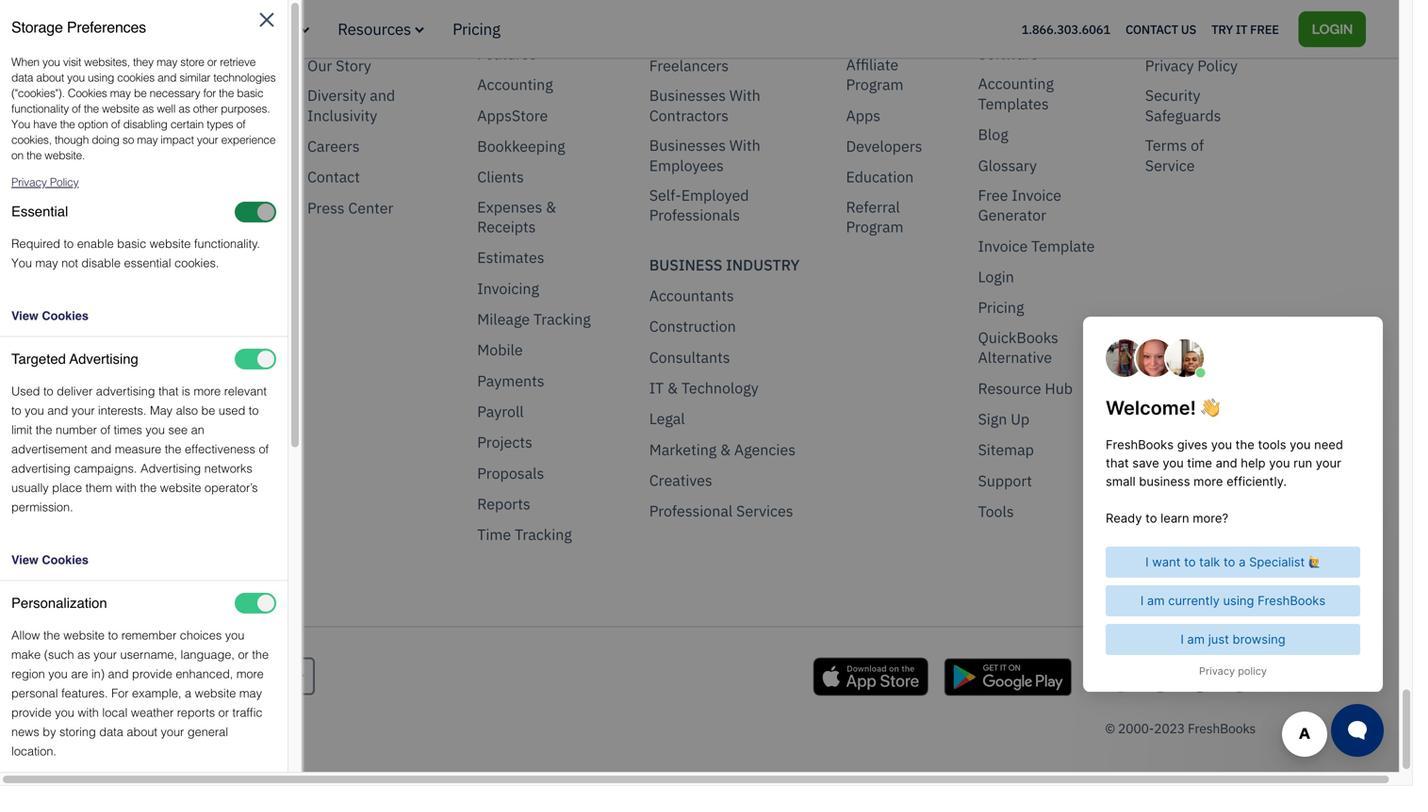 Task type: describe. For each thing, give the bounding box(es) containing it.
agencies
[[734, 440, 796, 460]]

payments link
[[477, 371, 545, 391]]

marketing & agencies link
[[649, 440, 796, 460]]

you inside required to enable basic website functionality. you may not disable essential cookies.
[[11, 256, 32, 270]]

may inside required to enable basic website functionality. you may not disable essential cookies.
[[35, 256, 58, 270]]

tracking for mileage tracking
[[534, 309, 591, 329]]

limit
[[11, 423, 32, 437]]

to right used
[[43, 384, 53, 398]]

option
[[78, 118, 108, 131]]

security safeguards
[[1145, 85, 1221, 125]]

weather
[[131, 706, 174, 720]]

storage preferences heading
[[0, 0, 288, 54]]

construction link
[[649, 317, 736, 337]]

accounting software
[[978, 24, 1054, 64]]

place
[[52, 481, 82, 495]]

center
[[348, 198, 394, 218]]

self-employed professionals link
[[649, 185, 808, 225]]

essential heading
[[11, 202, 68, 222]]

instagram image
[[1224, 660, 1256, 692]]

employed
[[681, 185, 749, 205]]

templates
[[978, 94, 1049, 114]]

apps link
[[846, 105, 881, 125]]

may inside the allow the website to remember choices you make (such as your username, language, or the region you are in) and provide enhanced, more personal features. for example, a website may provide you with local weather reports or traffic news by storing data about your general location.
[[239, 686, 262, 701]]

invoice inside free invoice generator
[[1012, 185, 1062, 205]]

united states
[[183, 667, 272, 686]]

the up though
[[60, 118, 75, 131]]

us for contact us
[[1181, 21, 1197, 37]]

relevant
[[224, 384, 267, 398]]

contact link
[[307, 167, 360, 187]]

businesses for contractors
[[649, 85, 726, 105]]

resource
[[978, 378, 1042, 398]]

construction
[[649, 317, 736, 336]]

the right for
[[219, 87, 234, 100]]

0 vertical spatial login link
[[1299, 11, 1366, 47]]

blog link
[[978, 125, 1009, 145]]

app store image
[[813, 658, 929, 696]]

1 vertical spatial or
[[238, 648, 249, 662]]

reports
[[177, 706, 215, 720]]

view cookies for essential
[[11, 309, 89, 323]]

proposals link
[[477, 463, 544, 483]]

inclusivity
[[307, 105, 377, 125]]

functionality.
[[194, 237, 260, 251]]

terms of service link
[[1145, 135, 1256, 175]]

legal
[[649, 409, 685, 429]]

try it free link
[[1212, 17, 1279, 41]]

professional services link
[[649, 501, 793, 521]]

list inside storage preferences dialog
[[0, 202, 294, 786]]

2 horizontal spatial as
[[179, 102, 190, 115]]

the up (such
[[43, 628, 60, 642]]

used to deliver advertising that is more relevant to you and your interests. may also be used to limit the number of times you see an advertisement and measure the effectiveness of advertising campaigns.  advertising networks usually place them with the website operator's permission.
[[11, 384, 269, 514]]

1 horizontal spatial provide
[[132, 667, 172, 681]]

referral program
[[846, 197, 904, 237]]

allow the website to remember choices you make (such as your username, language, or the region you are in) and provide enhanced, more personal features. for example, a website may provide you with local weather reports or traffic news by storing data about your general location.
[[11, 628, 269, 759]]

mileage tracking
[[477, 309, 591, 329]]

may right they
[[157, 55, 177, 69]]

effectiveness
[[185, 442, 255, 456]]

legal link
[[649, 409, 685, 429]]

facebook image
[[1145, 660, 1177, 692]]

enhanced,
[[176, 667, 233, 681]]

used
[[219, 403, 245, 418]]

with for businesses with contractors
[[730, 85, 761, 105]]

more inside the allow the website to remember choices you make (such as your username, language, or the region you are in) and provide enhanced, more personal features. for example, a website may provide you with local weather reports or traffic news by storing data about your general location.
[[237, 667, 264, 681]]

them
[[85, 481, 112, 495]]

traffic
[[232, 706, 263, 720]]

time tracking link
[[477, 525, 572, 545]]

education
[[846, 167, 914, 187]]

technology
[[682, 378, 759, 398]]

not
[[61, 256, 78, 270]]

contact us link
[[1126, 17, 1197, 41]]

time tracking
[[477, 525, 572, 545]]

view cookies link for essential
[[11, 309, 276, 324]]

0 horizontal spatial features
[[108, 18, 170, 39]]

the up advertisement at the bottom left
[[36, 423, 52, 437]]

certain
[[170, 118, 204, 131]]

freelancers
[[649, 55, 729, 75]]

advertising inside "heading"
[[69, 351, 138, 367]]

safeguards
[[1145, 105, 1221, 125]]

sign up link
[[978, 409, 1030, 429]]

of up "option"
[[72, 102, 81, 115]]

expenses & receipts link
[[477, 197, 612, 237]]

the down measure
[[140, 481, 157, 495]]

necessary
[[150, 87, 200, 100]]

targeted advertising heading
[[11, 350, 138, 369]]

our story
[[307, 55, 371, 75]]

proposals
[[477, 463, 544, 483]]

and down deliver
[[47, 403, 68, 418]]

program for affiliate
[[846, 75, 904, 94]]

1 vertical spatial pricing link
[[978, 298, 1024, 318]]

be inside the used to deliver advertising that is more relevant to you and your interests. may also be used to limit the number of times you see an advertisement and measure the effectiveness of advertising campaigns.  advertising networks usually place them with the website operator's permission.
[[201, 403, 215, 418]]

website inside the used to deliver advertising that is more relevant to you and your interests. may also be used to limit the number of times you see an advertisement and measure the effectiveness of advertising campaigns.  advertising networks usually place them with the website operator's permission.
[[160, 481, 201, 495]]

accountants
[[649, 286, 734, 306]]

resources
[[338, 18, 411, 39]]

hub
[[1045, 378, 1073, 398]]

all
[[477, 24, 495, 43]]

businesses for employees
[[649, 135, 726, 155]]

your down weather
[[161, 725, 184, 739]]

privacy inside storage preferences dialog
[[11, 176, 47, 189]]

invoice template link
[[978, 236, 1095, 256]]

1 vertical spatial login link
[[978, 267, 1014, 287]]

you down (such
[[48, 667, 68, 681]]

cookies for targeted advertising
[[42, 553, 89, 567]]

accounting for templates
[[978, 74, 1054, 93]]

who it's for
[[211, 18, 296, 39]]

features link
[[108, 18, 183, 39]]

experience
[[221, 133, 276, 146]]

of left times
[[100, 423, 110, 437]]

invoicing
[[477, 279, 539, 298]]

reports link
[[477, 494, 531, 514]]

language,
[[181, 648, 235, 662]]

storing
[[59, 725, 96, 739]]

1 horizontal spatial policy
[[1198, 55, 1238, 75]]

1 horizontal spatial for
[[273, 18, 296, 39]]

accounting for software
[[978, 24, 1054, 43]]

about us link
[[307, 25, 369, 45]]

or inside when you visit websites, they may store or retrieve data about you using cookies and similar technologies ("cookies"). cookies may be necessary for the basic functionality of the website as well as other purposes. you have the option of disabling certain types of cookies, though doing so may impact your experience on the website.
[[207, 55, 217, 69]]

make
[[11, 648, 41, 662]]

who it's for link
[[211, 18, 310, 39]]

you down used
[[25, 403, 44, 418]]

(such
[[44, 648, 74, 662]]

all freshbooks features link
[[477, 24, 612, 64]]

username,
[[120, 648, 177, 662]]

affiliate program link
[[846, 54, 941, 95]]

("cookies").
[[11, 87, 65, 100]]

google play image
[[944, 658, 1072, 696]]

that
[[159, 384, 179, 398]]

the up "option"
[[84, 102, 99, 115]]

press
[[307, 198, 345, 218]]

contact for contact
[[307, 167, 360, 187]]

& for expenses
[[546, 197, 556, 217]]

website down united
[[195, 686, 236, 701]]

businesses with employees link
[[649, 135, 808, 175]]

permission.
[[11, 500, 73, 514]]

you down visit
[[67, 71, 85, 84]]

operator's
[[205, 481, 258, 495]]

freshbooks inside all freshbooks features
[[499, 24, 578, 43]]

affiliate
[[846, 54, 899, 74]]

the up 'states'
[[252, 648, 269, 662]]

you up storing
[[55, 706, 74, 720]]

privacy policy link inside storage preferences dialog
[[11, 175, 79, 190]]

view cookies for targeted advertising
[[11, 553, 89, 567]]

us for about us
[[352, 25, 369, 44]]

marketing
[[649, 440, 717, 460]]

your up in)
[[93, 648, 117, 662]]

an
[[191, 423, 204, 437]]

your inside the used to deliver advertising that is more relevant to you and your interests. may also be used to limit the number of times you see an advertisement and measure the effectiveness of advertising campaigns.  advertising networks usually place them with the website operator's permission.
[[71, 403, 95, 418]]

see
[[168, 423, 188, 437]]

view for targeted advertising
[[11, 553, 39, 567]]

0 vertical spatial login
[[1312, 19, 1353, 37]]

more inside the used to deliver advertising that is more relevant to you and your interests. may also be used to limit the number of times you see an advertisement and measure the effectiveness of advertising campaigns.  advertising networks usually place them with the website operator's permission.
[[194, 384, 221, 398]]

it's
[[247, 18, 270, 39]]

you left visit
[[42, 55, 60, 69]]

1.866.303.6061
[[1022, 21, 1111, 37]]

1 vertical spatial invoice
[[978, 236, 1028, 256]]

features inside all freshbooks features
[[477, 44, 537, 64]]



Task type: locate. For each thing, give the bounding box(es) containing it.
your inside when you visit websites, they may store or retrieve data about you using cookies and similar technologies ("cookies"). cookies may be necessary for the basic functionality of the website as well as other purposes. you have the option of disabling certain types of cookies, though doing so may impact your experience on the website.
[[197, 133, 218, 146]]

be down the cookies at top left
[[134, 87, 147, 100]]

though
[[55, 133, 89, 146]]

privacy policy link up essential
[[11, 175, 79, 190]]

0 horizontal spatial &
[[546, 197, 556, 217]]

program inside 'link'
[[846, 217, 904, 237]]

0 vertical spatial view cookies
[[11, 309, 89, 323]]

professionals
[[649, 205, 740, 225]]

essential
[[11, 203, 68, 220]]

0 vertical spatial freshbooks
[[499, 24, 578, 43]]

and inside the allow the website to remember choices you make (such as your username, language, or the region you are in) and provide enhanced, more personal features. for example, a website may provide you with local weather reports or traffic news by storing data about your general location.
[[108, 667, 129, 681]]

1.866.303.6061 link
[[1022, 21, 1111, 37]]

website inside required to enable basic website functionality. you may not disable essential cookies.
[[150, 237, 191, 251]]

invoice template
[[978, 236, 1095, 256]]

0 vertical spatial view cookies link
[[11, 309, 276, 324]]

contact us
[[1126, 21, 1197, 37]]

0 horizontal spatial us
[[352, 25, 369, 44]]

0 vertical spatial more
[[194, 384, 221, 398]]

1 horizontal spatial login link
[[1299, 11, 1366, 47]]

0 horizontal spatial about
[[36, 71, 64, 84]]

to down relevant
[[249, 403, 259, 418]]

basic up essential
[[117, 237, 146, 251]]

0 vertical spatial businesses
[[649, 85, 726, 105]]

1 horizontal spatial login
[[1312, 19, 1353, 37]]

2000-
[[1118, 720, 1154, 737]]

tracking right time
[[515, 525, 572, 545]]

as
[[142, 102, 154, 115], [179, 102, 190, 115], [77, 648, 90, 662]]

and inside 'diversity and inclusivity'
[[370, 85, 395, 105]]

1 vertical spatial with
[[78, 706, 99, 720]]

be right the also on the bottom
[[201, 403, 215, 418]]

sign
[[978, 409, 1007, 429]]

us up story
[[352, 25, 369, 44]]

cookie consent banner dialog
[[14, 540, 297, 758]]

advertising inside the used to deliver advertising that is more relevant to you and your interests. may also be used to limit the number of times you see an advertisement and measure the effectiveness of advertising campaigns.  advertising networks usually place them with the website operator's permission.
[[140, 462, 201, 476]]

allow
[[11, 628, 40, 642]]

personalization heading
[[11, 594, 107, 613]]

contractors
[[649, 105, 729, 125]]

businesses up employees
[[649, 135, 726, 155]]

policy inside storage preferences dialog
[[50, 176, 79, 189]]

0 vertical spatial view
[[11, 309, 39, 323]]

businesses with contractors
[[649, 85, 761, 125]]

pricing for pricing link to the bottom
[[978, 298, 1024, 318]]

2 horizontal spatial &
[[720, 440, 731, 460]]

0 horizontal spatial advertising
[[11, 462, 71, 476]]

press center
[[307, 198, 394, 218]]

for up local
[[111, 686, 129, 701]]

business industry link
[[649, 255, 800, 275]]

contact for contact us
[[1126, 21, 1179, 37]]

2 you from the top
[[11, 256, 32, 270]]

free up generator
[[978, 185, 1008, 205]]

advertising down advertisement at the bottom left
[[11, 462, 71, 476]]

list
[[0, 202, 294, 786]]

1 horizontal spatial or
[[218, 706, 229, 720]]

sitemap link
[[978, 440, 1034, 460]]

pricing for leftmost pricing link
[[453, 18, 500, 39]]

receipts
[[477, 217, 536, 237]]

website up (such
[[63, 628, 105, 642]]

businesses inside businesses with contractors
[[649, 85, 726, 105]]

0 vertical spatial data
[[11, 71, 33, 84]]

to up limit
[[11, 403, 21, 418]]

1 vertical spatial you
[[11, 256, 32, 270]]

2 businesses from the top
[[649, 135, 726, 155]]

your down types
[[197, 133, 218, 146]]

0 horizontal spatial basic
[[117, 237, 146, 251]]

1 horizontal spatial pricing link
[[978, 298, 1024, 318]]

businesses inside businesses with employees
[[649, 135, 726, 155]]

policy down try
[[1198, 55, 1238, 75]]

about inside when you visit websites, they may store or retrieve data about you using cookies and similar technologies ("cookies"). cookies may be necessary for the basic functionality of the website as well as other purposes. you have the option of disabling certain types of cookies, though doing so may impact your experience on the website.
[[36, 71, 64, 84]]

program for referral
[[846, 217, 904, 237]]

view up the personalization
[[11, 553, 39, 567]]

with down businesses with contractors link
[[730, 135, 761, 155]]

of down purposes.
[[236, 118, 245, 131]]

1 vertical spatial privacy policy
[[11, 176, 79, 189]]

as up disabling at the left top
[[142, 102, 154, 115]]

twitter image
[[1105, 660, 1137, 692]]

cookies down using
[[68, 87, 107, 100]]

you down required
[[11, 256, 32, 270]]

you up cookies,
[[11, 118, 30, 131]]

to inside required to enable basic website functionality. you may not disable essential cookies.
[[64, 237, 74, 251]]

0 vertical spatial with
[[116, 481, 137, 495]]

1 vertical spatial basic
[[117, 237, 146, 251]]

1 horizontal spatial advertising
[[140, 462, 201, 476]]

cookies,
[[11, 133, 52, 146]]

0 horizontal spatial pricing
[[453, 18, 500, 39]]

basic inside when you visit websites, they may store or retrieve data about you using cookies and similar technologies ("cookies"). cookies may be necessary for the basic functionality of the website as well as other purposes. you have the option of disabling certain types of cookies, though doing so may impact your experience on the website.
[[237, 87, 264, 100]]

0 horizontal spatial contact
[[307, 167, 360, 187]]

0 vertical spatial free
[[1250, 21, 1279, 37]]

©
[[1105, 720, 1115, 737]]

resource hub
[[978, 378, 1073, 398]]

1 horizontal spatial features
[[477, 44, 537, 64]]

storage preferences dialog
[[0, 0, 1413, 786]]

us inside about us link
[[352, 25, 369, 44]]

service
[[1145, 155, 1195, 175]]

1 horizontal spatial privacy policy
[[1145, 55, 1238, 75]]

the down see
[[165, 442, 181, 456]]

about inside the allow the website to remember choices you make (such as your username, language, or the region you are in) and provide enhanced, more personal features. for example, a website may provide you with local weather reports or traffic news by storing data about your general location.
[[127, 725, 157, 739]]

a
[[185, 686, 192, 701]]

tracking
[[534, 309, 591, 329], [515, 525, 572, 545]]

all freshbooks features
[[477, 24, 578, 64]]

website inside when you visit websites, they may store or retrieve data about you using cookies and similar technologies ("cookies"). cookies may be necessary for the basic functionality of the website as well as other purposes. you have the option of disabling certain types of cookies, though doing so may impact your experience on the website.
[[102, 102, 139, 115]]

accounting up appsstore
[[477, 75, 553, 94]]

you
[[11, 118, 30, 131], [11, 256, 32, 270]]

list containing essential
[[0, 202, 294, 786]]

you up language,
[[225, 628, 245, 642]]

template
[[1032, 236, 1095, 256]]

policy
[[1198, 55, 1238, 75], [50, 176, 79, 189]]

0 horizontal spatial privacy policy
[[11, 176, 79, 189]]

resources link
[[338, 18, 424, 39]]

or
[[207, 55, 217, 69], [238, 648, 249, 662], [218, 706, 229, 720]]

1 with from the top
[[730, 85, 761, 105]]

1 vertical spatial advertising
[[11, 462, 71, 476]]

impact
[[161, 133, 194, 146]]

on
[[11, 149, 24, 162]]

login
[[1312, 19, 1353, 37], [978, 267, 1014, 287]]

terms
[[1145, 135, 1187, 155]]

1 vertical spatial businesses
[[649, 135, 726, 155]]

time
[[477, 525, 511, 545]]

privacy policy inside storage preferences dialog
[[11, 176, 79, 189]]

1 vertical spatial privacy
[[11, 176, 47, 189]]

doing
[[92, 133, 120, 146]]

0 vertical spatial features
[[108, 18, 170, 39]]

0 horizontal spatial with
[[78, 706, 99, 720]]

data inside when you visit websites, they may store or retrieve data about you using cookies and similar technologies ("cookies"). cookies may be necessary for the basic functionality of the website as well as other purposes. you have the option of disabling certain types of cookies, though doing so may impact your experience on the website.
[[11, 71, 33, 84]]

accounting
[[978, 24, 1054, 43], [978, 74, 1054, 93], [477, 75, 553, 94]]

or left traffic
[[218, 706, 229, 720]]

1 view cookies link from the top
[[11, 309, 276, 324]]

as up certain
[[179, 102, 190, 115]]

of up doing
[[111, 118, 120, 131]]

1 vertical spatial contact
[[307, 167, 360, 187]]

preferences
[[67, 18, 146, 36]]

accessibility link
[[1145, 25, 1230, 45]]

1 horizontal spatial about
[[127, 725, 157, 739]]

1 horizontal spatial &
[[668, 378, 678, 398]]

affiliate program
[[846, 54, 904, 94]]

0 horizontal spatial freshbooks
[[499, 24, 578, 43]]

and up necessary
[[158, 71, 177, 84]]

types
[[207, 118, 233, 131]]

store
[[180, 55, 204, 69]]

employees
[[649, 155, 724, 175]]

freshbooks logo image
[[38, 10, 184, 46]]

2 view cookies link from the top
[[11, 553, 276, 568]]

0 horizontal spatial privacy
[[11, 176, 47, 189]]

2 view from the top
[[11, 553, 39, 567]]

login link right try it free link
[[1299, 11, 1366, 47]]

& right it
[[668, 378, 678, 398]]

view cookies link down essential
[[11, 309, 276, 324]]

features down all at the top left of the page
[[477, 44, 537, 64]]

invoice up generator
[[1012, 185, 1062, 205]]

usually
[[11, 481, 49, 495]]

0 horizontal spatial policy
[[50, 176, 79, 189]]

0 horizontal spatial login link
[[978, 267, 1014, 287]]

privacy down on
[[11, 176, 47, 189]]

0 horizontal spatial as
[[77, 648, 90, 662]]

data down local
[[99, 725, 123, 739]]

0 vertical spatial pricing
[[453, 18, 500, 39]]

1 horizontal spatial privacy policy link
[[1145, 55, 1238, 76]]

contact up security
[[1126, 21, 1179, 37]]

1 horizontal spatial basic
[[237, 87, 264, 100]]

about
[[36, 71, 64, 84], [127, 725, 157, 739]]

features up they
[[108, 18, 170, 39]]

with inside the used to deliver advertising that is more relevant to you and your interests. may also be used to limit the number of times you see an advertisement and measure the effectiveness of advertising campaigns.  advertising networks usually place them with the website operator's permission.
[[116, 481, 137, 495]]

privacy policy up essential
[[11, 176, 79, 189]]

so
[[122, 133, 134, 146]]

accounting up 'software'
[[978, 24, 1054, 43]]

program down affiliate
[[846, 75, 904, 94]]

youtube image
[[1184, 660, 1216, 692]]

with right 'them' on the bottom of the page
[[116, 481, 137, 495]]

1 vertical spatial privacy policy link
[[11, 175, 79, 190]]

accounting inside accounting software link
[[978, 24, 1054, 43]]

united
[[183, 667, 226, 686]]

1 vertical spatial cookies
[[42, 309, 89, 323]]

0 vertical spatial program
[[846, 75, 904, 94]]

may down disabling at the left top
[[137, 133, 158, 146]]

as inside the allow the website to remember choices you make (such as your username, language, or the region you are in) and provide enhanced, more personal features. for example, a website may provide you with local weather reports or traffic news by storing data about your general location.
[[77, 648, 90, 662]]

is
[[182, 384, 190, 398]]

1 horizontal spatial more
[[237, 667, 264, 681]]

cookies inside when you visit websites, they may store or retrieve data about you using cookies and similar technologies ("cookies"). cookies may be necessary for the basic functionality of the website as well as other purposes. you have the option of disabling certain types of cookies, though doing so may impact your experience on the website.
[[68, 87, 107, 100]]

1 horizontal spatial contact
[[1126, 21, 1179, 37]]

0 horizontal spatial data
[[11, 71, 33, 84]]

freshbooks right the 2023
[[1188, 720, 1256, 737]]

disabling
[[123, 118, 168, 131]]

about down weather
[[127, 725, 157, 739]]

advertising down measure
[[140, 462, 201, 476]]

provide down username,
[[132, 667, 172, 681]]

1 vertical spatial be
[[201, 403, 215, 418]]

0 vertical spatial you
[[11, 118, 30, 131]]

0 vertical spatial &
[[546, 197, 556, 217]]

cookies up the personalization
[[42, 553, 89, 567]]

0 vertical spatial advertising
[[69, 351, 138, 367]]

view cookies link up remember at the left bottom
[[11, 553, 276, 568]]

to left remember at the left bottom
[[108, 628, 118, 642]]

& for marketing
[[720, 440, 731, 460]]

or up 'states'
[[238, 648, 249, 662]]

with inside businesses with contractors
[[730, 85, 761, 105]]

with inside the allow the website to remember choices you make (such as your username, language, or the region you are in) and provide enhanced, more personal features. for example, a website may provide you with local weather reports or traffic news by storing data about your general location.
[[78, 706, 99, 720]]

about up ("cookies").
[[36, 71, 64, 84]]

1 horizontal spatial privacy
[[1145, 55, 1194, 75]]

accounting inside 'accounting templates' 'link'
[[978, 74, 1054, 93]]

us left try
[[1181, 21, 1197, 37]]

advertising
[[69, 351, 138, 367], [140, 462, 201, 476]]

bookkeeping link
[[477, 136, 565, 156]]

1 horizontal spatial pricing
[[978, 298, 1024, 318]]

1 horizontal spatial with
[[116, 481, 137, 495]]

data inside the allow the website to remember choices you make (such as your username, language, or the region you are in) and provide enhanced, more personal features. for example, a website may provide you with local weather reports or traffic news by storing data about your general location.
[[99, 725, 123, 739]]

also
[[176, 403, 198, 418]]

pricing up quickbooks
[[978, 298, 1024, 318]]

pricing up accounting link
[[453, 18, 500, 39]]

cookies for essential
[[42, 309, 89, 323]]

with inside businesses with employees
[[730, 135, 761, 155]]

with
[[116, 481, 137, 495], [78, 706, 99, 720]]

storage
[[11, 18, 63, 36]]

0 vertical spatial privacy
[[1145, 55, 1194, 75]]

diversity and inclusivity
[[307, 85, 395, 125]]

login down invoice template link
[[978, 267, 1014, 287]]

to
[[64, 237, 74, 251], [43, 384, 53, 398], [11, 403, 21, 418], [249, 403, 259, 418], [108, 628, 118, 642]]

1 view cookies from the top
[[11, 309, 89, 323]]

basic inside required to enable basic website functionality. you may not disable essential cookies.
[[117, 237, 146, 251]]

0 vertical spatial pricing link
[[453, 18, 500, 39]]

1 vertical spatial more
[[237, 667, 264, 681]]

you inside when you visit websites, they may store or retrieve data about you using cookies and similar technologies ("cookies"). cookies may be necessary for the basic functionality of the website as well as other purposes. you have the option of disabling certain types of cookies, though doing so may impact your experience on the website.
[[11, 118, 30, 131]]

1 vertical spatial pricing
[[978, 298, 1024, 318]]

targeted advertising
[[11, 351, 138, 367]]

our
[[307, 55, 332, 75]]

of right terms
[[1191, 135, 1204, 155]]

data down when
[[11, 71, 33, 84]]

view cookies link for targeted advertising
[[11, 553, 276, 568]]

2 vertical spatial &
[[720, 440, 731, 460]]

1 horizontal spatial freshbooks
[[1188, 720, 1256, 737]]

1 view from the top
[[11, 309, 39, 323]]

1 vertical spatial policy
[[50, 176, 79, 189]]

0 horizontal spatial or
[[207, 55, 217, 69]]

glossary link
[[978, 155, 1037, 175]]

tracking right mileage
[[534, 309, 591, 329]]

0 vertical spatial with
[[730, 85, 761, 105]]

1 vertical spatial view cookies
[[11, 553, 89, 567]]

1 you from the top
[[11, 118, 30, 131]]

and inside when you visit websites, they may store or retrieve data about you using cookies and similar technologies ("cookies"). cookies may be necessary for the basic functionality of the website as well as other purposes. you have the option of disabling certain types of cookies, though doing so may impact your experience on the website.
[[158, 71, 177, 84]]

businesses up contractors
[[649, 85, 726, 105]]

login link
[[1299, 11, 1366, 47], [978, 267, 1014, 287]]

as up are
[[77, 648, 90, 662]]

0 vertical spatial about
[[36, 71, 64, 84]]

privacy up security
[[1145, 55, 1194, 75]]

your
[[197, 133, 218, 146], [71, 403, 95, 418], [93, 648, 117, 662], [161, 725, 184, 739]]

1 vertical spatial provide
[[11, 706, 52, 720]]

0 horizontal spatial provide
[[11, 706, 52, 720]]

view for essential
[[11, 309, 39, 323]]

may down required
[[35, 256, 58, 270]]

accounting software link
[[978, 24, 1108, 64]]

may down the cookies at top left
[[110, 87, 131, 100]]

of inside the terms of service
[[1191, 135, 1204, 155]]

2 vertical spatial cookies
[[42, 553, 89, 567]]

professional services
[[649, 501, 793, 521]]

free inside free invoice generator
[[978, 185, 1008, 205]]

2 program from the top
[[846, 217, 904, 237]]

of right "effectiveness"
[[259, 442, 269, 456]]

support
[[978, 471, 1032, 491]]

try it free
[[1212, 21, 1279, 37]]

for right it's
[[273, 18, 296, 39]]

pricing link up accounting link
[[453, 18, 500, 39]]

0 horizontal spatial for
[[111, 686, 129, 701]]

2 view cookies from the top
[[11, 553, 89, 567]]

& right expenses
[[546, 197, 556, 217]]

freshbooks right all at the top left of the page
[[499, 24, 578, 43]]

tracking inside 'link'
[[534, 309, 591, 329]]

with up businesses with employees link
[[730, 85, 761, 105]]

story
[[336, 55, 371, 75]]

for
[[273, 18, 296, 39], [111, 686, 129, 701]]

local
[[102, 706, 128, 720]]

who
[[211, 18, 243, 39]]

blog
[[978, 125, 1009, 144]]

program down referral on the top of page
[[846, 217, 904, 237]]

1 horizontal spatial advertising
[[96, 384, 155, 398]]

news
[[11, 725, 39, 739]]

retrieve
[[220, 55, 256, 69]]

0 horizontal spatial more
[[194, 384, 221, 398]]

accounting templates
[[978, 74, 1054, 114]]

0 vertical spatial contact
[[1126, 21, 1179, 37]]

more right is
[[194, 384, 221, 398]]

and up campaigns.
[[91, 442, 112, 456]]

1 vertical spatial tracking
[[515, 525, 572, 545]]

required
[[11, 237, 60, 251]]

more
[[194, 384, 221, 398], [237, 667, 264, 681]]

1 program from the top
[[846, 75, 904, 94]]

0 vertical spatial privacy policy link
[[1145, 55, 1238, 76]]

or right store
[[207, 55, 217, 69]]

1 businesses from the top
[[649, 85, 726, 105]]

us inside contact us link
[[1181, 21, 1197, 37]]

with for businesses with employees
[[730, 135, 761, 155]]

0 horizontal spatial be
[[134, 87, 147, 100]]

tracking for time tracking
[[515, 525, 572, 545]]

0 horizontal spatial pricing link
[[453, 18, 500, 39]]

for inside the allow the website to remember choices you make (such as your username, language, or the region you are in) and provide enhanced, more personal features. for example, a website may provide you with local weather reports or traffic news by storing data about your general location.
[[111, 686, 129, 701]]

required to enable basic website functionality. you may not disable essential cookies.
[[11, 237, 260, 270]]

2 with from the top
[[730, 135, 761, 155]]

0 vertical spatial for
[[273, 18, 296, 39]]

creatives link
[[649, 471, 713, 491]]

1 horizontal spatial free
[[1250, 21, 1279, 37]]

your up number
[[71, 403, 95, 418]]

0 vertical spatial policy
[[1198, 55, 1238, 75]]

accountants link
[[649, 286, 734, 306]]

business
[[649, 255, 723, 275]]

1 horizontal spatial as
[[142, 102, 154, 115]]

contact down careers link
[[307, 167, 360, 187]]

to inside the allow the website to remember choices you make (such as your username, language, or the region you are in) and provide enhanced, more personal features. for example, a website may provide you with local weather reports or traffic news by storing data about your general location.
[[108, 628, 118, 642]]

login right try it free link
[[1312, 19, 1353, 37]]

cookies up targeted advertising
[[42, 309, 89, 323]]

self-
[[649, 185, 681, 205]]

and right in)
[[108, 667, 129, 681]]

0 horizontal spatial login
[[978, 267, 1014, 287]]

2 horizontal spatial or
[[238, 648, 249, 662]]

1 horizontal spatial us
[[1181, 21, 1197, 37]]

& for it
[[668, 378, 678, 398]]

with down features.
[[78, 706, 99, 720]]

1 vertical spatial data
[[99, 725, 123, 739]]

1 vertical spatial login
[[978, 267, 1014, 287]]

be inside when you visit websites, they may store or retrieve data about you using cookies and similar technologies ("cookies"). cookies may be necessary for the basic functionality of the website as well as other purposes. you have the option of disabling certain types of cookies, though doing so may impact your experience on the website.
[[134, 87, 147, 100]]

0 vertical spatial privacy policy
[[1145, 55, 1238, 75]]

services
[[736, 501, 793, 521]]

policy down website.
[[50, 176, 79, 189]]

have
[[33, 118, 57, 131]]

up
[[1011, 409, 1030, 429]]

website up disabling at the left top
[[102, 102, 139, 115]]

advertising up deliver
[[69, 351, 138, 367]]

0 vertical spatial advertising
[[96, 384, 155, 398]]

0 vertical spatial or
[[207, 55, 217, 69]]

using
[[88, 71, 114, 84]]

you down may
[[146, 423, 165, 437]]

alternative
[[978, 348, 1052, 367]]

privacy policy down accessibility link
[[1145, 55, 1238, 75]]

& inside expenses & receipts
[[546, 197, 556, 217]]

0 horizontal spatial advertising
[[69, 351, 138, 367]]

advertisement
[[11, 442, 87, 456]]

website up essential
[[150, 237, 191, 251]]

the down cookies,
[[26, 149, 42, 162]]



Task type: vqa. For each thing, say whether or not it's contained in the screenshot.
Us
yes



